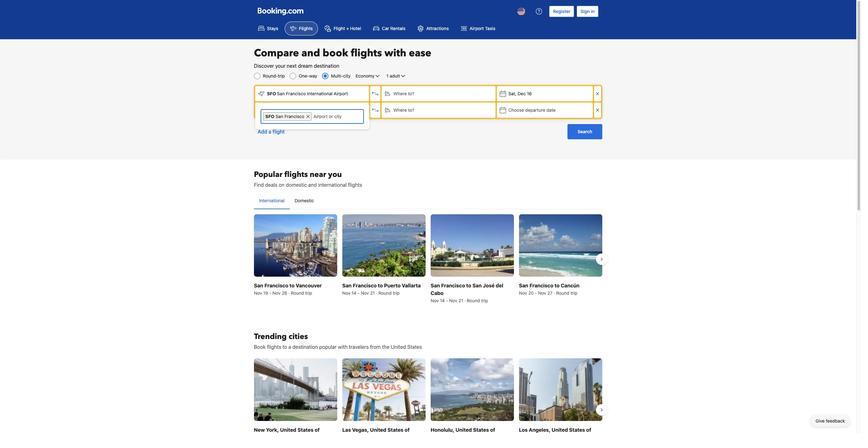 Task type: vqa. For each thing, say whether or not it's contained in the screenshot.
the Malawi link
no



Task type: locate. For each thing, give the bounding box(es) containing it.
to for vancouver
[[290, 283, 295, 289]]

tab list
[[254, 193, 602, 210]]

airport left taxis
[[470, 26, 484, 31]]

francisco down the one-
[[286, 91, 306, 96]]

new york, united states of america image
[[254, 359, 337, 421]]

city
[[343, 73, 351, 79]]

states for las vegas, united states of
[[388, 427, 403, 433]]

of inside "new york, united states of"
[[315, 427, 320, 433]]

discover
[[254, 63, 274, 69]]

with right popular at the bottom left of the page
[[338, 344, 348, 350]]

flights
[[351, 46, 382, 60], [284, 169, 308, 180], [348, 182, 362, 188], [267, 344, 281, 350]]

francisco inside san francisco to puerto vallarta nov 14 - nov 21 · round trip
[[353, 283, 377, 289]]

sfo up add a flight button
[[265, 114, 274, 119]]

3 of from the left
[[490, 427, 495, 433]]

region containing new york, united states of
[[249, 356, 607, 433]]

round inside san francisco to san josé del cabo nov 14 - nov 21 · round trip
[[467, 298, 480, 303]]

destination
[[314, 63, 339, 69], [292, 344, 318, 350]]

united inside los angeles, united states of
[[552, 427, 568, 433]]

of
[[315, 427, 320, 433], [405, 427, 410, 433], [490, 427, 495, 433], [586, 427, 591, 433]]

- inside san francisco to cancún nov 20 - nov 27 · round trip
[[535, 290, 537, 296]]

to for cancún
[[555, 283, 560, 289]]

21 inside san francisco to san josé del cabo nov 14 - nov 21 · round trip
[[458, 298, 463, 303]]

trip inside san francisco to puerto vallarta nov 14 - nov 21 · round trip
[[393, 290, 400, 296]]

a inside trending cities book flights to a destination popular with travelers from the united states
[[288, 344, 291, 350]]

a down cities
[[288, 344, 291, 350]]

adult
[[390, 73, 400, 79]]

0 horizontal spatial international
[[259, 198, 285, 203]]

international down the deals
[[259, 198, 285, 203]]

los angeles, united states of link
[[519, 359, 602, 433]]

nov
[[254, 290, 262, 296], [272, 290, 281, 296], [342, 290, 350, 296], [361, 290, 369, 296], [519, 290, 527, 296], [538, 290, 546, 296], [431, 298, 439, 303], [449, 298, 457, 303]]

1 vertical spatial with
[[338, 344, 348, 350]]

to left vancouver
[[290, 283, 295, 289]]

0 horizontal spatial 14
[[352, 290, 356, 296]]

san francisco to vancouver image
[[254, 214, 337, 277]]

0 vertical spatial where to? button
[[382, 86, 495, 101]]

flights right international
[[348, 182, 362, 188]]

san francisco to vancouver nov 19 - nov 26 · round trip
[[254, 283, 322, 296]]

states inside "new york, united states of"
[[298, 427, 313, 433]]

sfo for sfo san francisco
[[265, 114, 274, 119]]

0 vertical spatial and
[[301, 46, 320, 60]]

a inside button
[[268, 129, 271, 135]]

sat, dec 16
[[508, 91, 532, 96]]

to left josé
[[466, 283, 471, 289]]

sfo
[[267, 91, 276, 96], [265, 114, 274, 119]]

of inside honolulu, united states of
[[490, 427, 495, 433]]

book
[[323, 46, 348, 60]]

airport down multi-city
[[334, 91, 348, 96]]

region
[[249, 212, 607, 307], [249, 356, 607, 433]]

a right add
[[268, 129, 271, 135]]

popular
[[254, 169, 283, 180]]

1 horizontal spatial a
[[288, 344, 291, 350]]

· inside san francisco to cancún nov 20 - nov 27 · round trip
[[554, 290, 555, 296]]

multi-
[[331, 73, 343, 79]]

united
[[391, 344, 406, 350], [280, 427, 296, 433], [370, 427, 386, 433], [456, 427, 472, 433], [552, 427, 568, 433]]

francisco inside san francisco to vancouver nov 19 - nov 26 · round trip
[[264, 283, 288, 289]]

francisco inside san francisco to cancún nov 20 - nov 27 · round trip
[[529, 283, 553, 289]]

21
[[370, 290, 375, 296], [458, 298, 463, 303]]

francisco for san francisco to puerto vallarta
[[353, 283, 377, 289]]

to inside san francisco to san josé del cabo nov 14 - nov 21 · round trip
[[466, 283, 471, 289]]

1 horizontal spatial 14
[[440, 298, 445, 303]]

0 vertical spatial destination
[[314, 63, 339, 69]]

1 vertical spatial international
[[259, 198, 285, 203]]

states
[[407, 344, 422, 350], [298, 427, 313, 433], [388, 427, 403, 433], [473, 427, 489, 433], [569, 427, 585, 433]]

a
[[268, 129, 271, 135], [288, 344, 291, 350]]

san inside san francisco to vancouver nov 19 - nov 26 · round trip
[[254, 283, 263, 289]]

choose
[[508, 107, 524, 113]]

to inside san francisco to vancouver nov 19 - nov 26 · round trip
[[290, 283, 295, 289]]

of inside the las vegas, united states of
[[405, 427, 410, 433]]

1 vertical spatial 14
[[440, 298, 445, 303]]

sign
[[581, 9, 590, 14]]

to inside san francisco to cancún nov 20 - nov 27 · round trip
[[555, 283, 560, 289]]

1 vertical spatial sfo
[[265, 114, 274, 119]]

united for los angeles, united states of
[[552, 427, 568, 433]]

tab list containing international
[[254, 193, 602, 210]]

francisco inside san francisco to san josé del cabo nov 14 - nov 21 · round trip
[[441, 283, 465, 289]]

united right the
[[391, 344, 406, 350]]

trip inside san francisco to cancún nov 20 - nov 27 · round trip
[[570, 290, 577, 296]]

vallarta
[[402, 283, 421, 289]]

round inside san francisco to cancún nov 20 - nov 27 · round trip
[[556, 290, 569, 296]]

united inside "new york, united states of"
[[280, 427, 296, 433]]

trip down puerto
[[393, 290, 400, 296]]

where to? button
[[382, 86, 495, 101], [382, 103, 495, 118]]

0 vertical spatial a
[[268, 129, 271, 135]]

francisco up the cabo
[[441, 283, 465, 289]]

to inside san francisco to puerto vallarta nov 14 - nov 21 · round trip
[[378, 283, 383, 289]]

states for los angeles, united states of
[[569, 427, 585, 433]]

las vegas, united states of america image
[[342, 359, 426, 421]]

and inside compare and book flights with ease discover your next dream destination
[[301, 46, 320, 60]]

1 horizontal spatial international
[[307, 91, 333, 96]]

sign in link
[[577, 6, 599, 17]]

puerto
[[384, 283, 401, 289]]

one-way
[[299, 73, 317, 79]]

of for new york, united states of
[[315, 427, 320, 433]]

0 vertical spatial airport
[[470, 26, 484, 31]]

international
[[307, 91, 333, 96], [259, 198, 285, 203]]

0 vertical spatial to?
[[408, 91, 414, 96]]

popular
[[319, 344, 337, 350]]

san francisco to puerto vallarta image
[[342, 214, 426, 277]]

1 vertical spatial 21
[[458, 298, 463, 303]]

0 vertical spatial with
[[384, 46, 406, 60]]

to left puerto
[[378, 283, 383, 289]]

united right vegas,
[[370, 427, 386, 433]]

choose departure date
[[508, 107, 556, 113]]

states inside los angeles, united states of
[[569, 427, 585, 433]]

sfo san francisco international airport
[[267, 91, 348, 96]]

francisco left puerto
[[353, 283, 377, 289]]

states inside honolulu, united states of
[[473, 427, 489, 433]]

car rentals link
[[368, 22, 411, 35]]

san francisco to san josé del cabo nov 14 - nov 21 · round trip
[[431, 283, 503, 303]]

domestic
[[286, 182, 307, 188]]

1 vertical spatial airport
[[334, 91, 348, 96]]

0 horizontal spatial airport
[[334, 91, 348, 96]]

0 vertical spatial 21
[[370, 290, 375, 296]]

4 of from the left
[[586, 427, 591, 433]]

1 horizontal spatial with
[[384, 46, 406, 60]]

1 vertical spatial where to?
[[393, 107, 414, 113]]

1 horizontal spatial 21
[[458, 298, 463, 303]]

francisco
[[286, 91, 306, 96], [284, 114, 304, 119], [264, 283, 288, 289], [353, 283, 377, 289], [441, 283, 465, 289], [529, 283, 553, 289]]

united right honolulu,
[[456, 427, 472, 433]]

in
[[591, 9, 595, 14]]

2 of from the left
[[405, 427, 410, 433]]

airport
[[470, 26, 484, 31], [334, 91, 348, 96]]

round-
[[263, 73, 278, 79]]

los angeles, united states of
[[519, 427, 591, 433]]

cancún
[[561, 283, 579, 289]]

0 vertical spatial where
[[393, 91, 407, 96]]

with inside trending cities book flights to a destination popular with travelers from the united states
[[338, 344, 348, 350]]

where
[[393, 91, 407, 96], [393, 107, 407, 113]]

attractions link
[[412, 22, 454, 35]]

to down trending
[[282, 344, 287, 350]]

los
[[519, 427, 528, 433]]

2 where to? from the top
[[393, 107, 414, 113]]

2 to? from the top
[[408, 107, 414, 113]]

0 vertical spatial sfo
[[267, 91, 276, 96]]

sfo down round-
[[267, 91, 276, 96]]

Airport or city text field
[[313, 112, 361, 121]]

register
[[553, 9, 570, 14]]

flights down trending
[[267, 344, 281, 350]]

one-
[[299, 73, 309, 79]]

- inside san francisco to puerto vallarta nov 14 - nov 21 · round trip
[[358, 290, 360, 296]]

and
[[301, 46, 320, 60], [308, 182, 317, 188]]

with inside compare and book flights with ease discover your next dream destination
[[384, 46, 406, 60]]

of inside los angeles, united states of
[[586, 427, 591, 433]]

with up adult
[[384, 46, 406, 60]]

0 horizontal spatial a
[[268, 129, 271, 135]]

give
[[816, 418, 825, 424]]

destination down cities
[[292, 344, 318, 350]]

sfo san francisco
[[265, 114, 304, 119]]

departure
[[525, 107, 545, 113]]

trip down vancouver
[[305, 290, 312, 296]]

united right york,
[[280, 427, 296, 433]]

trip down cancún
[[570, 290, 577, 296]]

1 vertical spatial region
[[249, 356, 607, 433]]

1 where to? from the top
[[393, 91, 414, 96]]

1 vertical spatial a
[[288, 344, 291, 350]]

1 adult button
[[386, 72, 407, 80]]

1 vertical spatial where to? button
[[382, 103, 495, 118]]

booking.com logo image
[[258, 7, 303, 15], [258, 7, 303, 15]]

1 vertical spatial destination
[[292, 344, 318, 350]]

1 vertical spatial to?
[[408, 107, 414, 113]]

0 horizontal spatial with
[[338, 344, 348, 350]]

states inside the las vegas, united states of
[[388, 427, 403, 433]]

round-trip
[[263, 73, 285, 79]]

united inside honolulu, united states of
[[456, 427, 472, 433]]

your
[[275, 63, 285, 69]]

and up 'dream'
[[301, 46, 320, 60]]

san francisco to cancún image
[[519, 214, 602, 277]]

san inside san francisco to cancún nov 20 - nov 27 · round trip
[[519, 283, 528, 289]]

round inside san francisco to puerto vallarta nov 14 - nov 21 · round trip
[[378, 290, 392, 296]]

round inside san francisco to vancouver nov 19 - nov 26 · round trip
[[291, 290, 304, 296]]

0 vertical spatial region
[[249, 212, 607, 307]]

flights up economy
[[351, 46, 382, 60]]

international down "way"
[[307, 91, 333, 96]]

united inside the las vegas, united states of
[[370, 427, 386, 433]]

states inside trending cities book flights to a destination popular with travelers from the united states
[[407, 344, 422, 350]]

1 where from the top
[[393, 91, 407, 96]]

flight
[[334, 26, 345, 31]]

to left cancún
[[555, 283, 560, 289]]

you
[[328, 169, 342, 180]]

of for las vegas, united states of
[[405, 427, 410, 433]]

1 region from the top
[[249, 212, 607, 307]]

las vegas, united states of
[[342, 427, 410, 433]]

to
[[290, 283, 295, 289], [378, 283, 383, 289], [466, 283, 471, 289], [555, 283, 560, 289], [282, 344, 287, 350]]

1 of from the left
[[315, 427, 320, 433]]

francisco up 26
[[264, 283, 288, 289]]

· inside san francisco to vancouver nov 19 - nov 26 · round trip
[[288, 290, 290, 296]]

flights link
[[285, 22, 318, 35]]

destination inside compare and book flights with ease discover your next dream destination
[[314, 63, 339, 69]]

flight + hotel
[[334, 26, 361, 31]]

car
[[382, 26, 389, 31]]

trip down josé
[[481, 298, 488, 303]]

14
[[352, 290, 356, 296], [440, 298, 445, 303]]

0 horizontal spatial 21
[[370, 290, 375, 296]]

0 vertical spatial 14
[[352, 290, 356, 296]]

2 region from the top
[[249, 356, 607, 433]]

and down near on the left of page
[[308, 182, 317, 188]]

trip
[[278, 73, 285, 79], [305, 290, 312, 296], [393, 290, 400, 296], [570, 290, 577, 296], [481, 298, 488, 303]]

destination up multi-
[[314, 63, 339, 69]]

united for las vegas, united states of
[[370, 427, 386, 433]]

1 to? from the top
[[408, 91, 414, 96]]

2 where from the top
[[393, 107, 407, 113]]

francisco up 27
[[529, 283, 553, 289]]

0 vertical spatial where to?
[[393, 91, 414, 96]]

united right angeles,
[[552, 427, 568, 433]]

1 vertical spatial where
[[393, 107, 407, 113]]

26
[[282, 290, 287, 296]]

1 vertical spatial and
[[308, 182, 317, 188]]



Task type: describe. For each thing, give the bounding box(es) containing it.
francisco for san francisco to vancouver
[[264, 283, 288, 289]]

states for new york, united states of
[[298, 427, 313, 433]]

register link
[[549, 6, 574, 17]]

york,
[[266, 427, 279, 433]]

to inside trending cities book flights to a destination popular with travelers from the united states
[[282, 344, 287, 350]]

· inside san francisco to san josé del cabo nov 14 - nov 21 · round trip
[[464, 298, 466, 303]]

add a flight
[[258, 129, 285, 135]]

angeles,
[[529, 427, 550, 433]]

honolulu, united states of america image
[[431, 359, 514, 421]]

way
[[309, 73, 317, 79]]

trip inside san francisco to san josé del cabo nov 14 - nov 21 · round trip
[[481, 298, 488, 303]]

1 horizontal spatial airport
[[470, 26, 484, 31]]

to for puerto
[[378, 283, 383, 289]]

give feedback
[[816, 418, 845, 424]]

book
[[254, 344, 266, 350]]

dec
[[518, 91, 526, 96]]

flights inside compare and book flights with ease discover your next dream destination
[[351, 46, 382, 60]]

san francisco to puerto vallarta nov 14 - nov 21 · round trip
[[342, 283, 421, 296]]

las
[[342, 427, 351, 433]]

attractions
[[426, 26, 449, 31]]

next
[[287, 63, 297, 69]]

sat, dec 16 button
[[497, 86, 593, 101]]

united inside trending cities book flights to a destination popular with travelers from the united states
[[391, 344, 406, 350]]

sat,
[[508, 91, 516, 96]]

14 inside san francisco to puerto vallarta nov 14 - nov 21 · round trip
[[352, 290, 356, 296]]

sfo for sfo san francisco international airport
[[267, 91, 276, 96]]

trending cities book flights to a destination popular with travelers from the united states
[[254, 332, 422, 350]]

+
[[346, 26, 349, 31]]

2 where to? button from the top
[[382, 103, 495, 118]]

search button
[[567, 124, 602, 139]]

new york, united states of link
[[254, 359, 337, 433]]

- inside san francisco to san josé del cabo nov 14 - nov 21 · round trip
[[446, 298, 448, 303]]

cabo
[[431, 290, 443, 296]]

flights inside trending cities book flights to a destination popular with travelers from the united states
[[267, 344, 281, 350]]

on
[[279, 182, 284, 188]]

josé
[[483, 283, 495, 289]]

flights up domestic
[[284, 169, 308, 180]]

0 vertical spatial international
[[307, 91, 333, 96]]

14 inside san francisco to san josé del cabo nov 14 - nov 21 · round trip
[[440, 298, 445, 303]]

honolulu, united states of link
[[431, 359, 514, 433]]

where to? for 1st the where to? dropdown button from the bottom of the page
[[393, 107, 414, 113]]

popular flights near you find deals on domestic and international flights
[[254, 169, 362, 188]]

near
[[310, 169, 326, 180]]

to for san
[[466, 283, 471, 289]]

give feedback button
[[811, 415, 850, 427]]

las vegas, united states of link
[[342, 359, 426, 433]]

hotel
[[350, 26, 361, 31]]

region containing san francisco to vancouver
[[249, 212, 607, 307]]

of for los angeles, united states of
[[586, 427, 591, 433]]

san francisco to cancún nov 20 - nov 27 · round trip
[[519, 283, 579, 296]]

new
[[254, 427, 265, 433]]

- inside san francisco to vancouver nov 19 - nov 26 · round trip
[[269, 290, 271, 296]]

choose departure date button
[[497, 103, 593, 118]]

international inside button
[[259, 198, 285, 203]]

san francisco to san josé del cabo image
[[431, 214, 514, 277]]

search
[[578, 129, 592, 134]]

flight
[[273, 129, 285, 135]]

19
[[263, 290, 268, 296]]

dream
[[298, 63, 313, 69]]

21 inside san francisco to puerto vallarta nov 14 - nov 21 · round trip
[[370, 290, 375, 296]]

find
[[254, 182, 264, 188]]

add a flight button
[[254, 124, 289, 139]]

flights
[[299, 26, 313, 31]]

domestic
[[295, 198, 314, 203]]

francisco for san francisco to san josé del cabo
[[441, 283, 465, 289]]

cities
[[289, 332, 308, 342]]

del
[[496, 283, 503, 289]]

and inside popular flights near you find deals on domestic and international flights
[[308, 182, 317, 188]]

francisco up flight
[[284, 114, 304, 119]]

international button
[[254, 193, 290, 209]]

the
[[382, 344, 389, 350]]

· inside san francisco to puerto vallarta nov 14 - nov 21 · round trip
[[376, 290, 377, 296]]

to? for 1st the where to? dropdown button from the bottom of the page
[[408, 107, 414, 113]]

stays
[[267, 26, 278, 31]]

from
[[370, 344, 381, 350]]

1
[[386, 73, 388, 79]]

honolulu, united states of
[[431, 427, 495, 433]]

vancouver
[[296, 283, 322, 289]]

where to? for first the where to? dropdown button from the top of the page
[[393, 91, 414, 96]]

car rentals
[[382, 26, 405, 31]]

trip down your
[[278, 73, 285, 79]]

francisco for san francisco to cancún
[[529, 283, 553, 289]]

sign in
[[581, 9, 595, 14]]

united for new york, united states of
[[280, 427, 296, 433]]

airport taxis
[[470, 26, 495, 31]]

27
[[547, 290, 553, 296]]

where for 1st the where to? dropdown button from the bottom of the page
[[393, 107, 407, 113]]

add
[[258, 129, 267, 135]]

ease
[[409, 46, 431, 60]]

deals
[[265, 182, 277, 188]]

multi-city
[[331, 73, 351, 79]]

los angeles, united states of america image
[[519, 359, 602, 421]]

new york, united states of
[[254, 427, 320, 433]]

1 where to? button from the top
[[382, 86, 495, 101]]

to? for first the where to? dropdown button from the top of the page
[[408, 91, 414, 96]]

trip inside san francisco to vancouver nov 19 - nov 26 · round trip
[[305, 290, 312, 296]]

economy
[[356, 73, 374, 79]]

rentals
[[390, 26, 405, 31]]

international
[[318, 182, 347, 188]]

taxis
[[485, 26, 495, 31]]

domestic button
[[290, 193, 319, 209]]

16
[[527, 91, 532, 96]]

vegas,
[[352, 427, 369, 433]]

destination inside trending cities book flights to a destination popular with travelers from the united states
[[292, 344, 318, 350]]

where for first the where to? dropdown button from the top of the page
[[393, 91, 407, 96]]

flight + hotel link
[[319, 22, 366, 35]]

compare and book flights with ease discover your next dream destination
[[254, 46, 431, 69]]

compare
[[254, 46, 299, 60]]

stays link
[[253, 22, 284, 35]]

san inside san francisco to puerto vallarta nov 14 - nov 21 · round trip
[[342, 283, 352, 289]]

honolulu,
[[431, 427, 454, 433]]

20
[[528, 290, 534, 296]]

airport taxis link
[[455, 22, 501, 35]]

date
[[546, 107, 556, 113]]



